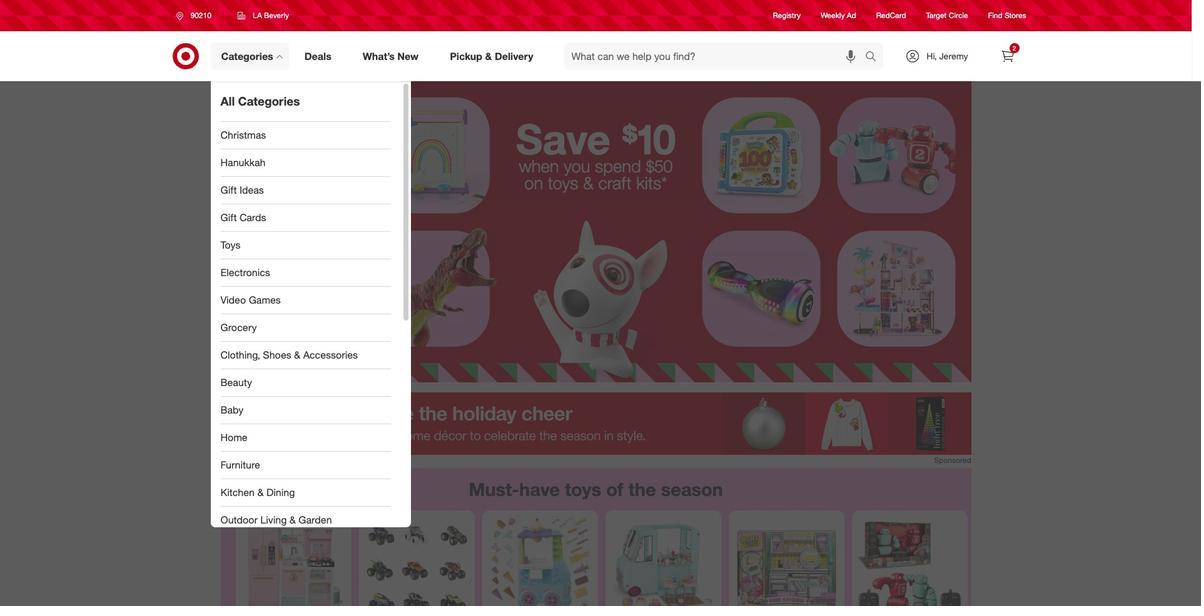 Task type: locate. For each thing, give the bounding box(es) containing it.
the
[[629, 479, 656, 501]]

accessories
[[303, 349, 358, 362]]

christmas
[[221, 129, 266, 141]]

kitchen & dining
[[221, 487, 295, 499]]

find stores link
[[988, 10, 1026, 21]]

toys inside "carousel" region
[[565, 479, 601, 501]]

What can we help you find? suggestions appear below search field
[[564, 43, 869, 70]]

& inside "when you spend $50 on toys & craft kits*"
[[583, 173, 594, 194]]

search
[[860, 51, 890, 64]]

gift left cards
[[221, 212, 237, 224]]

deals
[[305, 50, 331, 62]]

categories link
[[211, 43, 289, 70]]

hanukkah
[[221, 156, 266, 169]]

clothing, shoes & accessories link
[[211, 342, 401, 370]]

beauty
[[221, 377, 252, 389]]

sponsored
[[934, 456, 971, 465]]

& right the pickup
[[485, 50, 492, 62]]

electronics
[[221, 267, 270, 279]]

fao schwarz robot knockout remote control boxing set image
[[857, 516, 963, 607]]

you
[[564, 156, 590, 176]]

pickup
[[450, 50, 482, 62]]

2
[[1013, 44, 1016, 52]]

&
[[485, 50, 492, 62], [583, 173, 594, 194], [294, 349, 300, 362], [257, 487, 264, 499], [290, 514, 296, 527]]

season
[[661, 479, 723, 501]]

& right 'living'
[[290, 514, 296, 527]]

shoes
[[263, 349, 291, 362]]

gift left ideas
[[221, 184, 237, 197]]

categories down la
[[221, 50, 273, 62]]

toys left of
[[565, 479, 601, 501]]

0 vertical spatial categories
[[221, 50, 273, 62]]

toys right on
[[548, 173, 578, 194]]

games
[[249, 294, 281, 307]]

living
[[260, 514, 287, 527]]

toys
[[548, 173, 578, 194], [565, 479, 601, 501]]

target
[[926, 11, 947, 20]]

1 vertical spatial toys
[[565, 479, 601, 501]]

0 vertical spatial toys
[[548, 173, 578, 194]]

jeremy
[[940, 51, 968, 61]]

grocery link
[[211, 315, 401, 342]]

spend
[[595, 156, 641, 176]]

1 vertical spatial gift
[[221, 212, 237, 224]]

2 gift from the top
[[221, 212, 237, 224]]

gift for gift cards
[[221, 212, 237, 224]]

when
[[519, 156, 559, 176]]

registry link
[[773, 10, 801, 21]]

$10
[[622, 114, 676, 164]]

90210
[[191, 11, 211, 20]]

pickup & delivery
[[450, 50, 533, 62]]

monster jam 1:64 scale monster truck diecast 9pk image
[[364, 516, 470, 607]]

target circle
[[926, 11, 968, 20]]

advertisement region
[[221, 393, 971, 455]]

hi, jeremy
[[927, 51, 968, 61]]

categories
[[221, 50, 273, 62], [238, 94, 300, 108]]

categories right all
[[238, 94, 300, 108]]

beauty link
[[211, 370, 401, 397]]

gift cards
[[221, 212, 266, 224]]

save
[[516, 114, 611, 164]]

90210 button
[[168, 4, 225, 27]]

0 vertical spatial gift
[[221, 184, 237, 197]]

what's
[[363, 50, 395, 62]]

& left the craft at the top of page
[[583, 173, 594, 194]]

ad
[[847, 11, 856, 20]]

$50
[[646, 156, 673, 176]]

what's new link
[[352, 43, 434, 70]]

christmas link
[[211, 122, 401, 150]]

baby link
[[211, 397, 401, 425]]

la
[[253, 11, 262, 20]]

hi,
[[927, 51, 937, 61]]

1 gift from the top
[[221, 184, 237, 197]]

toys
[[221, 239, 241, 252]]

must-have toys of the season
[[469, 479, 723, 501]]

pickup & delivery link
[[439, 43, 549, 70]]

what's new
[[363, 50, 419, 62]]



Task type: vqa. For each thing, say whether or not it's contained in the screenshot.
spend
yes



Task type: describe. For each thing, give the bounding box(es) containing it.
video
[[221, 294, 246, 307]]

1 vertical spatial categories
[[238, 94, 300, 108]]

circle
[[949, 11, 968, 20]]

deals link
[[294, 43, 347, 70]]

have
[[519, 479, 560, 501]]

redcard
[[876, 11, 906, 20]]

home link
[[211, 425, 401, 452]]

mga's miniverse make it mini kitchen playset with uv light image
[[734, 516, 839, 607]]

outdoor living & garden link
[[211, 507, 401, 535]]

kitchen
[[221, 487, 255, 499]]

of
[[606, 479, 624, 501]]

kits*
[[636, 173, 667, 194]]

gift for gift ideas
[[221, 184, 237, 197]]

find stores
[[988, 11, 1026, 20]]

outdoor living & garden
[[221, 514, 332, 527]]

play-doh kitchen creations ultimate ice cream toy truck playset image
[[487, 516, 593, 607]]

2 link
[[994, 43, 1021, 70]]

weekly ad link
[[821, 10, 856, 21]]

target circle link
[[926, 10, 968, 21]]

clothing, shoes & accessories
[[221, 349, 358, 362]]

grocery
[[221, 322, 257, 334]]

carousel region
[[221, 469, 971, 607]]

home
[[221, 432, 248, 444]]

& right shoes
[[294, 349, 300, 362]]

electronics link
[[211, 260, 401, 287]]

baby
[[221, 404, 244, 417]]

cards
[[240, 212, 266, 224]]

garden
[[299, 514, 332, 527]]

our generation sweet stop ice cream truck with electronics for 18" dolls - light blue image
[[610, 516, 716, 607]]

toys link
[[211, 232, 401, 260]]

hanukkah link
[[211, 150, 401, 177]]

la beverly
[[253, 11, 289, 20]]

clothing,
[[221, 349, 260, 362]]

all
[[221, 94, 235, 108]]

& inside 'link'
[[485, 50, 492, 62]]

la beverly button
[[230, 4, 297, 27]]

delivery
[[495, 50, 533, 62]]

search button
[[860, 43, 890, 73]]

video games link
[[211, 287, 401, 315]]

gift ideas
[[221, 184, 264, 197]]

furniture
[[221, 459, 260, 472]]

gift ideas link
[[211, 177, 401, 205]]

furniture link
[[211, 452, 401, 480]]

outdoor
[[221, 514, 258, 527]]

new
[[398, 50, 419, 62]]

craft
[[598, 173, 632, 194]]

gift cards link
[[211, 205, 401, 232]]

must-
[[469, 479, 519, 501]]

beverly
[[264, 11, 289, 20]]

when you spend $50 on toys & craft kits*
[[519, 156, 673, 194]]

disney princess style collection fresh prep gourmet kitchen image
[[241, 516, 346, 607]]

video games
[[221, 294, 281, 307]]

on
[[524, 173, 543, 194]]

dining
[[267, 487, 295, 499]]

redcard link
[[876, 10, 906, 21]]

find
[[988, 11, 1003, 20]]

registry
[[773, 11, 801, 20]]

stores
[[1005, 11, 1026, 20]]

all categories
[[221, 94, 300, 108]]

save $10
[[516, 114, 676, 164]]

weekly ad
[[821, 11, 856, 20]]

& left 'dining'
[[257, 487, 264, 499]]

weekly
[[821, 11, 845, 20]]

kitchen & dining link
[[211, 480, 401, 507]]

toys inside "when you spend $50 on toys & craft kits*"
[[548, 173, 578, 194]]

ideas
[[240, 184, 264, 197]]



